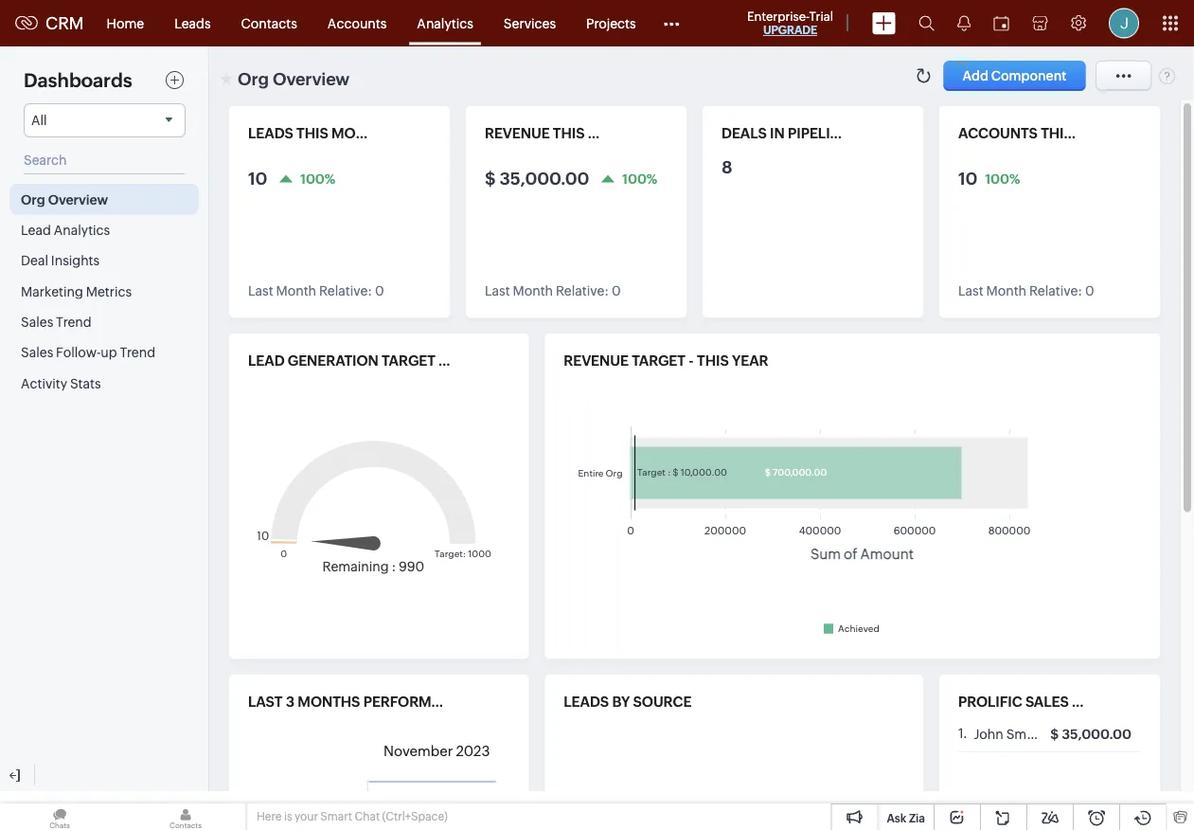 Task type: locate. For each thing, give the bounding box(es) containing it.
(ctrl+space)
[[382, 810, 448, 823]]

org up lead
[[21, 192, 45, 207]]

chat
[[355, 810, 380, 823]]

1 vertical spatial trend
[[120, 345, 155, 360]]

10 down leads this month
[[248, 169, 268, 188]]

trend right up
[[120, 345, 155, 360]]

enterprise-
[[748, 9, 810, 23]]

org overview inside org overview link
[[21, 192, 108, 207]]

accounts
[[959, 125, 1038, 142]]

35,000.00 down revenue this month
[[500, 169, 590, 188]]

projects link
[[571, 0, 652, 46]]

100%
[[300, 171, 336, 186], [623, 171, 658, 186], [986, 171, 1021, 186]]

year
[[482, 353, 519, 369], [733, 353, 769, 369]]

this
[[297, 125, 329, 142], [553, 125, 585, 142], [1042, 125, 1074, 142], [447, 353, 479, 369], [698, 353, 729, 369]]

last month relative: 0
[[248, 283, 384, 299], [485, 283, 621, 299], [959, 283, 1095, 299]]

1 100% from the left
[[300, 171, 336, 186]]

35,000.00 down reps at the bottom of the page
[[1062, 727, 1132, 742]]

0 horizontal spatial relative:
[[319, 283, 373, 299]]

1 month from the left
[[332, 125, 386, 142]]

relative: for $ 35,000.00
[[556, 283, 609, 299]]

1 horizontal spatial target
[[632, 353, 686, 369]]

10 for 10 100%
[[959, 169, 978, 188]]

sales up activity
[[21, 345, 53, 360]]

this for leads
[[297, 125, 329, 142]]

ask zia
[[887, 812, 926, 824]]

0 for 10
[[375, 283, 384, 299]]

3 last from the left
[[959, 283, 984, 299]]

2 last from the left
[[485, 283, 510, 299]]

3 relative: from the left
[[1030, 283, 1083, 299]]

0 vertical spatial overview
[[273, 69, 350, 89]]

1 0 from the left
[[375, 283, 384, 299]]

2 - from the left
[[689, 353, 694, 369]]

2023
[[456, 743, 490, 759]]

2 0 from the left
[[612, 283, 621, 299]]

services link
[[489, 0, 571, 46]]

create menu element
[[861, 0, 908, 46]]

leads
[[248, 125, 294, 142], [564, 694, 609, 710]]

accounts link
[[313, 0, 402, 46]]

1 horizontal spatial $
[[1051, 727, 1060, 742]]

1 horizontal spatial 0
[[612, 283, 621, 299]]

10 for 10
[[248, 169, 268, 188]]

trend
[[56, 314, 92, 329], [120, 345, 155, 360]]

0 horizontal spatial month
[[276, 283, 317, 299]]

0 horizontal spatial target
[[382, 353, 436, 369]]

1 horizontal spatial relative:
[[556, 283, 609, 299]]

generation
[[288, 353, 379, 369]]

3
[[286, 694, 295, 710]]

your
[[295, 810, 318, 823]]

signals element
[[947, 0, 983, 46]]

0 vertical spatial $
[[485, 169, 496, 188]]

insights
[[51, 253, 100, 268]]

$ down revenue this month
[[485, 169, 496, 188]]

1 horizontal spatial last
[[485, 283, 510, 299]]

35,000.00
[[500, 169, 590, 188], [1062, 727, 1132, 742]]

$ right smith
[[1051, 727, 1060, 742]]

2 sales from the top
[[21, 345, 53, 360]]

0 horizontal spatial org overview
[[21, 192, 108, 207]]

overview
[[273, 69, 350, 89], [48, 192, 108, 207]]

-
[[439, 353, 444, 369], [689, 353, 694, 369]]

month
[[276, 283, 317, 299], [513, 283, 553, 299], [987, 283, 1027, 299]]

1 horizontal spatial analytics
[[417, 16, 474, 31]]

2 last month relative: 0 from the left
[[485, 283, 621, 299]]

1 last from the left
[[248, 283, 274, 299]]

accounts
[[328, 16, 387, 31]]

sales down marketing
[[21, 314, 53, 329]]

prolific
[[959, 694, 1023, 710]]

search image
[[919, 15, 935, 31]]

Search text field
[[24, 147, 185, 174]]

$ inside 1. john smith $ 35,000.00
[[1051, 727, 1060, 742]]

2 10 from the left
[[959, 169, 978, 188]]

analytics inside analytics link
[[417, 16, 474, 31]]

all
[[31, 113, 47, 128]]

1 year from the left
[[482, 353, 519, 369]]

activity
[[21, 376, 67, 391]]

1 horizontal spatial leads
[[564, 694, 609, 710]]

0 horizontal spatial -
[[439, 353, 444, 369]]

leads
[[174, 16, 211, 31]]

1 horizontal spatial month
[[588, 125, 642, 142]]

here is your smart chat (ctrl+space)
[[257, 810, 448, 823]]

deals in pipeline
[[722, 125, 850, 142]]

1 vertical spatial leads
[[564, 694, 609, 710]]

1 horizontal spatial 35,000.00
[[1062, 727, 1132, 742]]

All field
[[24, 103, 186, 137]]

10 down accounts
[[959, 169, 978, 188]]

2 month from the left
[[588, 125, 642, 142]]

0 horizontal spatial last
[[248, 283, 274, 299]]

1 horizontal spatial revenue
[[564, 353, 629, 369]]

0 horizontal spatial revenue
[[485, 125, 550, 142]]

0 horizontal spatial 10
[[248, 169, 268, 188]]

0 vertical spatial analytics
[[417, 16, 474, 31]]

1 vertical spatial overview
[[48, 192, 108, 207]]

john
[[975, 727, 1004, 742]]

1 horizontal spatial trend
[[120, 345, 155, 360]]

2 horizontal spatial last month relative: 0
[[959, 283, 1095, 299]]

revenue
[[485, 125, 550, 142], [564, 353, 629, 369]]

1 vertical spatial org overview
[[21, 192, 108, 207]]

0 vertical spatial org overview
[[238, 69, 350, 89]]

100% left the "8"
[[623, 171, 658, 186]]

1 horizontal spatial overview
[[273, 69, 350, 89]]

2 horizontal spatial relative:
[[1030, 283, 1083, 299]]

$ 35,000.00
[[485, 169, 590, 188]]

0 vertical spatial trend
[[56, 314, 92, 329]]

1 horizontal spatial org
[[238, 69, 269, 89]]

help image
[[1160, 67, 1176, 84]]

lead
[[21, 222, 51, 238]]

last 3 months performance monitor
[[248, 694, 542, 710]]

100% down accounts
[[986, 171, 1021, 186]]

0 horizontal spatial 100%
[[300, 171, 336, 186]]

sales follow-up trend
[[21, 345, 155, 360]]

search element
[[908, 0, 947, 46]]

deal insights
[[21, 253, 100, 268]]

2 horizontal spatial last
[[959, 283, 984, 299]]

month
[[332, 125, 386, 142], [588, 125, 642, 142], [1077, 125, 1130, 142]]

overview up leads this month
[[273, 69, 350, 89]]

0 horizontal spatial year
[[482, 353, 519, 369]]

trend down marketing metrics
[[56, 314, 92, 329]]

lead analytics
[[21, 222, 110, 238]]

last
[[248, 283, 274, 299], [485, 283, 510, 299], [959, 283, 984, 299]]

sales for sales follow-up trend
[[21, 345, 53, 360]]

signals image
[[958, 15, 971, 31]]

1 horizontal spatial 10
[[959, 169, 978, 188]]

org down contacts link
[[238, 69, 269, 89]]

1 vertical spatial analytics
[[54, 222, 110, 238]]

overview inside org overview link
[[48, 192, 108, 207]]

100% for $ 35,000.00
[[623, 171, 658, 186]]

analytics up insights
[[54, 222, 110, 238]]

1 horizontal spatial last month relative: 0
[[485, 283, 621, 299]]

1 horizontal spatial month
[[513, 283, 553, 299]]

sales
[[21, 314, 53, 329], [21, 345, 53, 360]]

1 vertical spatial 35,000.00
[[1062, 727, 1132, 742]]

1 vertical spatial revenue
[[564, 353, 629, 369]]

analytics
[[417, 16, 474, 31], [54, 222, 110, 238]]

month for 10
[[332, 125, 386, 142]]

org overview up lead analytics
[[21, 192, 108, 207]]

overview up lead analytics
[[48, 192, 108, 207]]

1 month from the left
[[276, 283, 317, 299]]

lead
[[248, 353, 285, 369]]

0 horizontal spatial 0
[[375, 283, 384, 299]]

calendar image
[[994, 16, 1010, 31]]

2 month from the left
[[513, 283, 553, 299]]

metrics
[[86, 284, 132, 299]]

0 horizontal spatial overview
[[48, 192, 108, 207]]

1 relative: from the left
[[319, 283, 373, 299]]

by
[[613, 694, 630, 710]]

$
[[485, 169, 496, 188], [1051, 727, 1060, 742]]

0 vertical spatial leads
[[248, 125, 294, 142]]

org overview
[[238, 69, 350, 89], [21, 192, 108, 207]]

0 horizontal spatial leads
[[248, 125, 294, 142]]

0 horizontal spatial analytics
[[54, 222, 110, 238]]

1 vertical spatial sales
[[21, 345, 53, 360]]

2 horizontal spatial month
[[987, 283, 1027, 299]]

2 100% from the left
[[623, 171, 658, 186]]

last
[[248, 694, 283, 710]]

100% down leads this month
[[300, 171, 336, 186]]

0 for $ 35,000.00
[[612, 283, 621, 299]]

3 last month relative: 0 from the left
[[959, 283, 1095, 299]]

1 vertical spatial $
[[1051, 727, 1060, 742]]

month for $ 35,000.00
[[588, 125, 642, 142]]

2 horizontal spatial month
[[1077, 125, 1130, 142]]

0 vertical spatial revenue
[[485, 125, 550, 142]]

relative:
[[319, 283, 373, 299], [556, 283, 609, 299], [1030, 283, 1083, 299]]

target
[[382, 353, 436, 369], [632, 353, 686, 369]]

None button
[[944, 61, 1086, 91]]

0 horizontal spatial month
[[332, 125, 386, 142]]

0 horizontal spatial 35,000.00
[[500, 169, 590, 188]]

pipeline
[[788, 125, 850, 142]]

1 horizontal spatial org overview
[[238, 69, 350, 89]]

month for 10
[[276, 283, 317, 299]]

accounts this month
[[959, 125, 1130, 142]]

35,000.00 inside 1. john smith $ 35,000.00
[[1062, 727, 1132, 742]]

1 vertical spatial org
[[21, 192, 45, 207]]

1 horizontal spatial year
[[733, 353, 769, 369]]

0
[[375, 283, 384, 299], [612, 283, 621, 299], [1086, 283, 1095, 299]]

2 horizontal spatial 0
[[1086, 283, 1095, 299]]

here
[[257, 810, 282, 823]]

1 last month relative: 0 from the left
[[248, 283, 384, 299]]

analytics link
[[402, 0, 489, 46]]

2 horizontal spatial 100%
[[986, 171, 1021, 186]]

org
[[238, 69, 269, 89], [21, 192, 45, 207]]

org overview up leads this month
[[238, 69, 350, 89]]

2 relative: from the left
[[556, 283, 609, 299]]

analytics left services
[[417, 16, 474, 31]]

1 horizontal spatial 100%
[[623, 171, 658, 186]]

1 10 from the left
[[248, 169, 268, 188]]

1 horizontal spatial -
[[689, 353, 694, 369]]

0 horizontal spatial trend
[[56, 314, 92, 329]]

Other Modules field
[[652, 8, 692, 38]]

analytics inside lead analytics link
[[54, 222, 110, 238]]

in
[[770, 125, 785, 142]]

november 2023
[[384, 743, 490, 759]]

1 sales from the top
[[21, 314, 53, 329]]

0 horizontal spatial last month relative: 0
[[248, 283, 384, 299]]

0 vertical spatial sales
[[21, 314, 53, 329]]

sales follow-up trend link
[[9, 337, 199, 368]]

3 100% from the left
[[986, 171, 1021, 186]]



Task type: vqa. For each thing, say whether or not it's contained in the screenshot.
Previous Record image
no



Task type: describe. For each thing, give the bounding box(es) containing it.
enterprise-trial upgrade
[[748, 9, 834, 36]]

stats
[[70, 376, 101, 391]]

zia
[[910, 812, 926, 824]]

up
[[101, 345, 117, 360]]

org overview link
[[9, 184, 199, 214]]

home
[[107, 16, 144, 31]]

leads for leads this month
[[248, 125, 294, 142]]

services
[[504, 16, 556, 31]]

november
[[384, 743, 453, 759]]

projects
[[587, 16, 636, 31]]

activity stats
[[21, 376, 101, 391]]

last for $ 35,000.00
[[485, 283, 510, 299]]

sales trend link
[[9, 306, 199, 337]]

upgrade
[[764, 24, 818, 36]]

leads by source
[[564, 694, 692, 710]]

100% inside 10 100%
[[986, 171, 1021, 186]]

3 0 from the left
[[1086, 283, 1095, 299]]

revenue this month
[[485, 125, 642, 142]]

home link
[[92, 0, 159, 46]]

contacts link
[[226, 0, 313, 46]]

marketing
[[21, 284, 83, 299]]

3 month from the left
[[1077, 125, 1130, 142]]

dashboards
[[24, 70, 132, 91]]

ask
[[887, 812, 907, 824]]

source
[[634, 694, 692, 710]]

revenue for revenue target - this year
[[564, 353, 629, 369]]

follow-
[[56, 345, 101, 360]]

trend inside sales follow-up trend link
[[120, 345, 155, 360]]

prolific sales reps
[[959, 694, 1108, 710]]

0 horizontal spatial $
[[485, 169, 496, 188]]

leads for leads by source
[[564, 694, 609, 710]]

last for 10
[[248, 283, 274, 299]]

10 100%
[[959, 169, 1021, 188]]

marketing metrics
[[21, 284, 132, 299]]

smart
[[321, 810, 352, 823]]

sales
[[1026, 694, 1070, 710]]

lead generation target - this year
[[248, 353, 519, 369]]

0 vertical spatial 35,000.00
[[500, 169, 590, 188]]

relative: for 10
[[319, 283, 373, 299]]

chats image
[[0, 804, 119, 830]]

crm link
[[15, 14, 84, 33]]

deals
[[722, 125, 767, 142]]

crm
[[45, 14, 84, 33]]

is
[[284, 810, 292, 823]]

lead analytics link
[[9, 214, 199, 245]]

contacts
[[241, 16, 297, 31]]

last month relative: 0 for 10
[[248, 283, 384, 299]]

activity stats link
[[9, 368, 199, 398]]

8
[[722, 157, 733, 177]]

2 target from the left
[[632, 353, 686, 369]]

profile image
[[1110, 8, 1140, 38]]

smith
[[1007, 727, 1043, 742]]

this for accounts
[[1042, 125, 1074, 142]]

reps
[[1073, 694, 1108, 710]]

leads link
[[159, 0, 226, 46]]

sales trend
[[21, 314, 92, 329]]

month for $ 35,000.00
[[513, 283, 553, 299]]

revenue for revenue this month
[[485, 125, 550, 142]]

months
[[298, 694, 360, 710]]

2 year from the left
[[733, 353, 769, 369]]

0 vertical spatial org
[[238, 69, 269, 89]]

deal
[[21, 253, 48, 268]]

trend inside sales trend link
[[56, 314, 92, 329]]

leads this month
[[248, 125, 386, 142]]

1 - from the left
[[439, 353, 444, 369]]

0 horizontal spatial org
[[21, 192, 45, 207]]

create menu image
[[873, 12, 896, 35]]

1 target from the left
[[382, 353, 436, 369]]

3 month from the left
[[987, 283, 1027, 299]]

contacts image
[[126, 804, 245, 830]]

achieved
[[839, 623, 880, 634]]

last month relative: 0 for $ 35,000.00
[[485, 283, 621, 299]]

1.
[[959, 726, 968, 741]]

trial
[[810, 9, 834, 23]]

marketing metrics link
[[9, 276, 199, 306]]

profile element
[[1098, 0, 1151, 46]]

deal insights link
[[9, 245, 199, 276]]

this for revenue
[[553, 125, 585, 142]]

1. john smith $ 35,000.00
[[959, 726, 1132, 742]]

100% for 10
[[300, 171, 336, 186]]

revenue target - this year
[[564, 353, 769, 369]]

monitor
[[474, 694, 542, 710]]

performance
[[364, 694, 471, 710]]

sales for sales trend
[[21, 314, 53, 329]]



